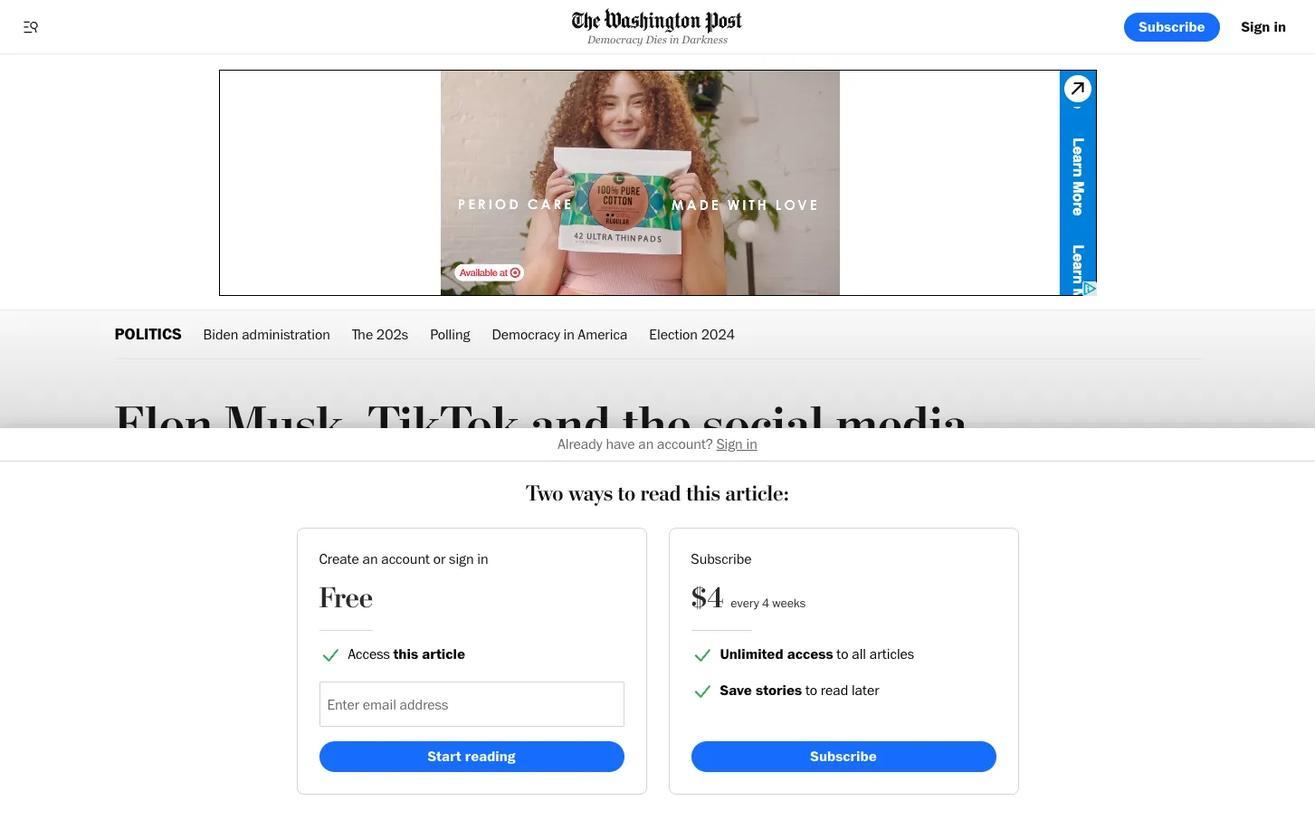Task type: describe. For each thing, give the bounding box(es) containing it.
subscribe button
[[691, 741, 996, 772]]

all
[[852, 645, 867, 662]]

elon
[[115, 397, 213, 457]]

0 horizontal spatial this
[[393, 645, 418, 662]]

every
[[731, 596, 759, 611]]

subscribe link
[[1125, 12, 1220, 41]]

polling
[[430, 325, 470, 343]]

unlimited
[[720, 645, 784, 662]]

darkness
[[682, 33, 728, 46]]

subscribe for subscribe button
[[811, 747, 877, 765]]

free
[[319, 582, 373, 617]]

the
[[352, 325, 373, 343]]

to for ways
[[618, 481, 636, 507]]

america
[[578, 325, 628, 343]]

1 horizontal spatial this
[[686, 481, 721, 507]]

ways
[[568, 481, 613, 507]]

1:02
[[237, 580, 262, 594]]

already have an account? sign in
[[558, 436, 758, 453]]

read for later
[[821, 681, 849, 699]]

philip bump
[[250, 531, 322, 548]]

election 2024
[[649, 325, 735, 343]]

read for this
[[641, 481, 681, 507]]

at
[[224, 580, 235, 594]]

est
[[291, 580, 311, 594]]

primary element
[[0, 0, 1316, 54]]

1 vertical spatial advertisement region
[[929, 625, 1201, 820]]

save stories to read later
[[720, 681, 880, 699]]

democracy for democracy dies in darkness
[[587, 33, 643, 46]]

start reading
[[428, 747, 516, 765]]

0 vertical spatial an
[[639, 436, 654, 453]]

0 vertical spatial advertisement region
[[219, 69, 1097, 296]]

democracy in america link
[[492, 311, 628, 359]]

to for stories
[[806, 681, 818, 699]]

administration
[[242, 325, 330, 343]]

tiktok
[[368, 397, 519, 457]]

access this article
[[348, 645, 465, 662]]

or
[[433, 551, 446, 568]]

the washington post homepage. image
[[573, 9, 743, 34]]

tagline, democracy dies in darkness element
[[573, 33, 743, 46]]

democracy dies in darkness link
[[573, 9, 743, 46]]

1 vertical spatial subscribe
[[691, 551, 752, 568]]

p.m.
[[264, 580, 288, 594]]

have
[[606, 436, 635, 453]]

musk,
[[225, 397, 356, 457]]

article
[[422, 645, 465, 662]]

two ways to read this article:
[[526, 481, 789, 507]]

in inside democracy dies in darkness link
[[670, 33, 679, 46]]

in inside democracy in america link
[[564, 325, 575, 343]]

sign in
[[1242, 18, 1287, 35]]

create an account or sign in
[[319, 551, 489, 568]]

the 202s
[[352, 325, 408, 343]]

202s
[[376, 325, 408, 343]]

and
[[531, 397, 611, 457]]

philip
[[250, 531, 283, 548]]

the 202s link
[[352, 311, 408, 359]]

unlimited access to all articles
[[720, 645, 915, 662]]

biden administration link
[[203, 311, 330, 359]]

the
[[623, 397, 691, 457]]

later
[[852, 681, 880, 699]]

articles
[[870, 645, 915, 662]]



Task type: vqa. For each thing, say whether or not it's contained in the screenshot.
Tammy on the left
no



Task type: locate. For each thing, give the bounding box(es) containing it.
biden administration
[[203, 325, 330, 343]]

democracy left dies
[[587, 33, 643, 46]]

article:
[[726, 481, 789, 507]]

2023
[[191, 580, 221, 594]]

0 vertical spatial subscribe
[[1139, 18, 1206, 35]]

0 horizontal spatial subscribe
[[691, 551, 752, 568]]

0 vertical spatial this
[[686, 481, 721, 507]]

democracy for democracy in america
[[492, 325, 560, 343]]

an
[[639, 436, 654, 453], [363, 551, 378, 568]]

1 horizontal spatial read
[[821, 681, 849, 699]]

0 vertical spatial to
[[618, 481, 636, 507]]

biden
[[203, 325, 239, 343]]

1 horizontal spatial subscribe
[[811, 747, 877, 765]]

an right have
[[639, 436, 654, 453]]

1 vertical spatial this
[[393, 645, 418, 662]]

sign
[[1242, 18, 1271, 35], [717, 436, 743, 453]]

subscribe inside subscribe link
[[1139, 18, 1206, 35]]

november
[[115, 580, 169, 594]]

democracy in america
[[492, 325, 628, 343]]

0 horizontal spatial read
[[641, 481, 681, 507]]

access
[[787, 645, 834, 662]]

search and browse sections image
[[22, 18, 40, 36]]

election 2024 link
[[649, 311, 735, 359]]

$4 every 4 weeks
[[691, 582, 806, 617]]

0 horizontal spatial to
[[618, 481, 636, 507]]

0 horizontal spatial sign
[[717, 436, 743, 453]]

election
[[649, 325, 698, 343]]

1 vertical spatial sign
[[717, 436, 743, 453]]

this
[[686, 481, 721, 507], [393, 645, 418, 662]]

16,
[[172, 580, 189, 594]]

None text field
[[320, 682, 623, 726]]

sign right account? on the bottom
[[717, 436, 743, 453]]

0 horizontal spatial democracy
[[492, 325, 560, 343]]

2024
[[701, 325, 735, 343]]

1 vertical spatial an
[[363, 551, 378, 568]]

save
[[720, 681, 752, 699]]

1 horizontal spatial an
[[639, 436, 654, 453]]

philip bump link
[[250, 531, 322, 548]]

subscribe
[[1139, 18, 1206, 35], [691, 551, 752, 568], [811, 747, 877, 765]]

2 vertical spatial to
[[806, 681, 818, 699]]

media
[[836, 397, 968, 457]]

read down the already have an account? sign in
[[641, 481, 681, 507]]

two
[[526, 481, 564, 507]]

account
[[381, 551, 430, 568]]

read left later
[[821, 681, 849, 699]]

dies
[[646, 33, 667, 46]]

this right access
[[393, 645, 418, 662]]

1 horizontal spatial to
[[806, 681, 818, 699]]

start
[[428, 747, 461, 765]]

weeks
[[773, 596, 806, 611]]

polling link
[[430, 311, 470, 359]]

1 horizontal spatial democracy
[[587, 33, 643, 46]]

subscribe for subscribe link
[[1139, 18, 1206, 35]]

access
[[348, 645, 390, 662]]

create
[[319, 551, 359, 568]]

2 horizontal spatial subscribe
[[1139, 18, 1206, 35]]

in
[[1274, 18, 1287, 35], [670, 33, 679, 46], [564, 325, 575, 343], [746, 436, 758, 453], [477, 551, 489, 568]]

0 vertical spatial democracy
[[587, 33, 643, 46]]

stories
[[756, 681, 802, 699]]

account?
[[657, 436, 713, 453]]

2 vertical spatial subscribe
[[811, 747, 877, 765]]

democracy dies in darkness
[[587, 33, 728, 46]]

0 vertical spatial sign
[[1242, 18, 1271, 35]]

1 horizontal spatial sign
[[1242, 18, 1271, 35]]

to for access
[[837, 645, 849, 662]]

sign
[[449, 551, 474, 568]]

$4
[[691, 582, 724, 617]]

november 16, 2023 at 1:02 p.m. est
[[115, 580, 311, 594]]

2 horizontal spatial to
[[837, 645, 849, 662]]

social
[[703, 397, 825, 457]]

1 vertical spatial to
[[837, 645, 849, 662]]

democracy
[[587, 33, 643, 46], [492, 325, 560, 343]]

problem
[[352, 452, 532, 513]]

advertisement region
[[219, 69, 1097, 296], [929, 625, 1201, 820]]

start reading button
[[319, 741, 624, 772]]

subscribe inside subscribe button
[[811, 747, 877, 765]]

sign in button
[[717, 436, 758, 453]]

read
[[641, 481, 681, 507], [821, 681, 849, 699]]

0 horizontal spatial an
[[363, 551, 378, 568]]

an right create
[[363, 551, 378, 568]]

0 vertical spatial read
[[641, 481, 681, 507]]

1 vertical spatial read
[[821, 681, 849, 699]]

democracy inside primary element
[[587, 33, 643, 46]]

sign in link
[[1227, 12, 1301, 41]]

to right ways
[[618, 481, 636, 507]]

to right stories
[[806, 681, 818, 699]]

this down account? on the bottom
[[686, 481, 721, 507]]

elon musk, tiktok and the social media ownership problem
[[115, 397, 968, 513]]

to
[[618, 481, 636, 507], [837, 645, 849, 662], [806, 681, 818, 699]]

sign right subscribe link
[[1242, 18, 1271, 35]]

already
[[558, 436, 603, 453]]

bump
[[287, 531, 322, 548]]

4
[[762, 596, 770, 611]]

1 vertical spatial democracy
[[492, 325, 560, 343]]

sign inside the sign in link
[[1242, 18, 1271, 35]]

reading
[[465, 747, 516, 765]]

democracy right polling at the left of page
[[492, 325, 560, 343]]

ownership
[[115, 452, 340, 513]]

in inside the sign in link
[[1274, 18, 1287, 35]]

to left all
[[837, 645, 849, 662]]



